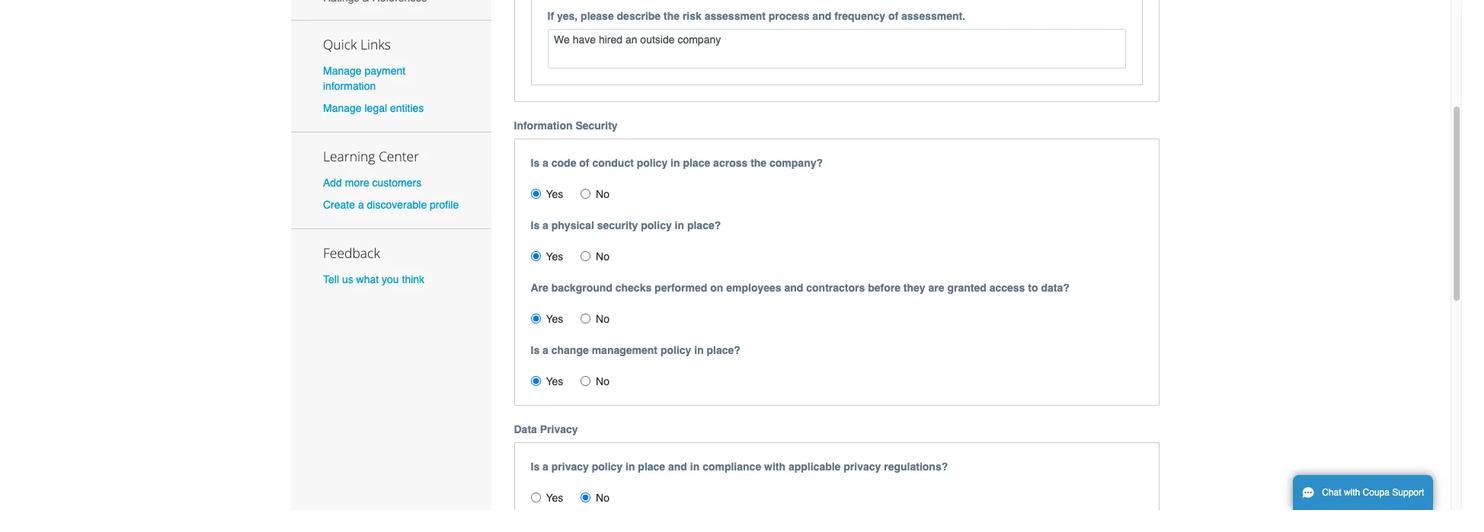 Task type: vqa. For each thing, say whether or not it's contained in the screenshot.
Social
no



Task type: locate. For each thing, give the bounding box(es) containing it.
with
[[764, 461, 786, 473], [1344, 488, 1360, 498]]

describe
[[617, 10, 661, 22]]

yes down code
[[546, 188, 563, 200]]

with right chat
[[1344, 488, 1360, 498]]

yes down privacy
[[546, 492, 563, 504]]

4 yes from the top
[[546, 375, 563, 388]]

no for checks
[[596, 313, 610, 325]]

access
[[990, 282, 1025, 294]]

a left physical
[[543, 219, 549, 231]]

5 yes from the top
[[546, 492, 563, 504]]

0 horizontal spatial place
[[638, 461, 665, 473]]

2 yes from the top
[[546, 250, 563, 263]]

policy
[[637, 157, 668, 169], [641, 219, 672, 231], [661, 344, 691, 356], [592, 461, 623, 473]]

manage up 'information'
[[323, 64, 362, 77]]

manage inside manage payment information
[[323, 64, 362, 77]]

in
[[671, 157, 680, 169], [675, 219, 684, 231], [694, 344, 704, 356], [626, 461, 635, 473], [690, 461, 700, 473]]

2 no from the top
[[596, 250, 610, 263]]

0 horizontal spatial of
[[579, 157, 589, 169]]

of right code
[[579, 157, 589, 169]]

yes up are
[[546, 250, 563, 263]]

0 vertical spatial place?
[[687, 219, 721, 231]]

privacy
[[540, 423, 578, 436]]

data?
[[1041, 282, 1070, 294]]

2 vertical spatial and
[[668, 461, 687, 473]]

discoverable
[[367, 199, 427, 211]]

a left code
[[543, 157, 549, 169]]

with inside button
[[1344, 488, 1360, 498]]

risk
[[683, 10, 702, 22]]

place?
[[687, 219, 721, 231], [707, 344, 741, 356]]

employees
[[726, 282, 782, 294]]

and for compliance
[[668, 461, 687, 473]]

quick
[[323, 35, 357, 53]]

is
[[531, 157, 540, 169], [531, 219, 540, 231], [531, 344, 540, 356], [531, 461, 540, 473]]

regulations?
[[884, 461, 948, 473]]

is a code of conduct policy in place across the company?
[[531, 157, 823, 169]]

information
[[323, 80, 376, 92]]

place? down on
[[707, 344, 741, 356]]

a left change
[[543, 344, 549, 356]]

1 yes from the top
[[546, 188, 563, 200]]

add
[[323, 177, 342, 189]]

is left physical
[[531, 219, 540, 231]]

chat with coupa support
[[1322, 488, 1425, 498]]

3 is from the top
[[531, 344, 540, 356]]

are
[[531, 282, 549, 294]]

chat with coupa support button
[[1293, 476, 1434, 511]]

1 horizontal spatial with
[[1344, 488, 1360, 498]]

0 vertical spatial place
[[683, 157, 710, 169]]

0 horizontal spatial and
[[668, 461, 687, 473]]

2 is from the top
[[531, 219, 540, 231]]

1 vertical spatial the
[[751, 157, 767, 169]]

please
[[581, 10, 614, 22]]

0 vertical spatial with
[[764, 461, 786, 473]]

add more customers
[[323, 177, 422, 189]]

1 horizontal spatial the
[[751, 157, 767, 169]]

0 vertical spatial and
[[813, 10, 832, 22]]

1 manage from the top
[[323, 64, 362, 77]]

manage
[[323, 64, 362, 77], [323, 102, 362, 114]]

0 horizontal spatial with
[[764, 461, 786, 473]]

privacy
[[552, 461, 589, 473], [844, 461, 881, 473]]

yes
[[546, 188, 563, 200], [546, 250, 563, 263], [546, 313, 563, 325], [546, 375, 563, 388], [546, 492, 563, 504]]

contractors
[[806, 282, 865, 294]]

yes down change
[[546, 375, 563, 388]]

is down 'data' at the left bottom of the page
[[531, 461, 540, 473]]

1 privacy from the left
[[552, 461, 589, 473]]

center
[[379, 147, 419, 165]]

the right across
[[751, 157, 767, 169]]

is for is a physical security policy in place?
[[531, 219, 540, 231]]

information security
[[514, 119, 618, 132]]

0 vertical spatial the
[[664, 10, 680, 22]]

place
[[683, 157, 710, 169], [638, 461, 665, 473]]

is left change
[[531, 344, 540, 356]]

1 vertical spatial and
[[785, 282, 803, 294]]

is left code
[[531, 157, 540, 169]]

a
[[543, 157, 549, 169], [358, 199, 364, 211], [543, 219, 549, 231], [543, 344, 549, 356], [543, 461, 549, 473]]

of
[[889, 10, 899, 22], [579, 157, 589, 169]]

1 vertical spatial with
[[1344, 488, 1360, 498]]

manage payment information link
[[323, 64, 406, 92]]

3 no from the top
[[596, 313, 610, 325]]

3 yes from the top
[[546, 313, 563, 325]]

applicable
[[789, 461, 841, 473]]

and right employees
[[785, 282, 803, 294]]

None radio
[[531, 189, 541, 199], [581, 251, 591, 261], [531, 493, 541, 503], [581, 493, 591, 503], [531, 189, 541, 199], [581, 251, 591, 261], [531, 493, 541, 503], [581, 493, 591, 503]]

1 is from the top
[[531, 157, 540, 169]]

is for is a code of conduct policy in place across the company?
[[531, 157, 540, 169]]

performed
[[655, 282, 707, 294]]

create a discoverable profile link
[[323, 199, 459, 211]]

1 horizontal spatial privacy
[[844, 461, 881, 473]]

across
[[713, 157, 748, 169]]

2 horizontal spatial and
[[813, 10, 832, 22]]

yes,
[[557, 10, 578, 22]]

the left risk
[[664, 10, 680, 22]]

1 no from the top
[[596, 188, 610, 200]]

and
[[813, 10, 832, 22], [785, 282, 803, 294], [668, 461, 687, 473]]

a for discoverable
[[358, 199, 364, 211]]

privacy down privacy
[[552, 461, 589, 473]]

data
[[514, 423, 537, 436]]

think
[[402, 274, 425, 286]]

1 horizontal spatial and
[[785, 282, 803, 294]]

quick links
[[323, 35, 391, 53]]

0 horizontal spatial privacy
[[552, 461, 589, 473]]

and left compliance
[[668, 461, 687, 473]]

no for privacy
[[596, 492, 610, 504]]

checks
[[616, 282, 652, 294]]

yes for is a change management policy in place?
[[546, 375, 563, 388]]

of right the frequency
[[889, 10, 899, 22]]

yes down are
[[546, 313, 563, 325]]

manage down 'information'
[[323, 102, 362, 114]]

if yes, please describe the risk assessment process and frequency of assessment.
[[548, 10, 966, 22]]

place? up on
[[687, 219, 721, 231]]

data privacy
[[514, 423, 578, 436]]

0 vertical spatial of
[[889, 10, 899, 22]]

1 vertical spatial manage
[[323, 102, 362, 114]]

a right create
[[358, 199, 364, 211]]

4 no from the top
[[596, 375, 610, 388]]

the
[[664, 10, 680, 22], [751, 157, 767, 169]]

place? for is a change management policy in place?
[[707, 344, 741, 356]]

privacy right applicable
[[844, 461, 881, 473]]

manage for manage legal entities
[[323, 102, 362, 114]]

5 no from the top
[[596, 492, 610, 504]]

manage payment information
[[323, 64, 406, 92]]

manage legal entities link
[[323, 102, 424, 114]]

a for code
[[543, 157, 549, 169]]

4 is from the top
[[531, 461, 540, 473]]

1 vertical spatial place?
[[707, 344, 741, 356]]

code
[[552, 157, 576, 169]]

0 vertical spatial manage
[[323, 64, 362, 77]]

and right process
[[813, 10, 832, 22]]

management
[[592, 344, 658, 356]]

us
[[342, 274, 353, 286]]

coupa
[[1363, 488, 1390, 498]]

process
[[769, 10, 810, 22]]

with left applicable
[[764, 461, 786, 473]]

2 manage from the top
[[323, 102, 362, 114]]

feedback
[[323, 244, 380, 262]]

yes for is a code of conduct policy in place across the company?
[[546, 188, 563, 200]]

assessment
[[705, 10, 766, 22]]

None radio
[[581, 189, 591, 199], [531, 251, 541, 261], [531, 314, 541, 324], [581, 314, 591, 324], [531, 376, 541, 386], [581, 376, 591, 386], [581, 189, 591, 199], [531, 251, 541, 261], [531, 314, 541, 324], [581, 314, 591, 324], [531, 376, 541, 386], [581, 376, 591, 386]]

no
[[596, 188, 610, 200], [596, 250, 610, 263], [596, 313, 610, 325], [596, 375, 610, 388], [596, 492, 610, 504]]

granted
[[948, 282, 987, 294]]

a down data privacy
[[543, 461, 549, 473]]



Task type: describe. For each thing, give the bounding box(es) containing it.
background
[[552, 282, 613, 294]]

no for physical
[[596, 250, 610, 263]]

physical
[[552, 219, 594, 231]]

frequency
[[835, 10, 886, 22]]

you
[[382, 274, 399, 286]]

tell us what you think
[[323, 274, 425, 286]]

tell us what you think button
[[323, 272, 425, 287]]

change
[[552, 344, 589, 356]]

no for code
[[596, 188, 610, 200]]

a for privacy
[[543, 461, 549, 473]]

manage legal entities
[[323, 102, 424, 114]]

is a change management policy in place?
[[531, 344, 741, 356]]

1 vertical spatial of
[[579, 157, 589, 169]]

security
[[597, 219, 638, 231]]

1 horizontal spatial of
[[889, 10, 899, 22]]

to
[[1028, 282, 1038, 294]]

no for change
[[596, 375, 610, 388]]

is a physical security policy in place?
[[531, 219, 721, 231]]

entities
[[390, 102, 424, 114]]

chat
[[1322, 488, 1342, 498]]

tell
[[323, 274, 339, 286]]

add more customers link
[[323, 177, 422, 189]]

1 vertical spatial place
[[638, 461, 665, 473]]

support
[[1392, 488, 1425, 498]]

more
[[345, 177, 369, 189]]

yes for is a physical security policy in place?
[[546, 250, 563, 263]]

they
[[904, 282, 926, 294]]

0 horizontal spatial the
[[664, 10, 680, 22]]

place? for is a physical security policy in place?
[[687, 219, 721, 231]]

a for physical
[[543, 219, 549, 231]]

company?
[[770, 157, 823, 169]]

security
[[576, 119, 618, 132]]

yes for is a privacy policy in place and in compliance with applicable privacy regulations?
[[546, 492, 563, 504]]

a for change
[[543, 344, 549, 356]]

links
[[360, 35, 391, 53]]

compliance
[[703, 461, 761, 473]]

manage for manage payment information
[[323, 64, 362, 77]]

learning
[[323, 147, 375, 165]]

what
[[356, 274, 379, 286]]

learning center
[[323, 147, 419, 165]]

yes for are background checks performed on employees and contractors before they are granted access to data?
[[546, 313, 563, 325]]

before
[[868, 282, 901, 294]]

create a discoverable profile
[[323, 199, 459, 211]]

2 privacy from the left
[[844, 461, 881, 473]]

on
[[710, 282, 723, 294]]

are
[[929, 282, 945, 294]]

is a privacy policy in place and in compliance with applicable privacy regulations?
[[531, 461, 948, 473]]

if
[[548, 10, 554, 22]]

If yes, please describe the risk assessment process and frequency of assessment. text field
[[548, 29, 1126, 68]]

information
[[514, 119, 573, 132]]

is for is a privacy policy in place and in compliance with applicable privacy regulations?
[[531, 461, 540, 473]]

conduct
[[592, 157, 634, 169]]

1 horizontal spatial place
[[683, 157, 710, 169]]

customers
[[372, 177, 422, 189]]

profile
[[430, 199, 459, 211]]

is for is a change management policy in place?
[[531, 344, 540, 356]]

create
[[323, 199, 355, 211]]

payment
[[365, 64, 406, 77]]

and for before
[[785, 282, 803, 294]]

assessment.
[[902, 10, 966, 22]]

legal
[[365, 102, 387, 114]]

are background checks performed on employees and contractors before they are granted access to data?
[[531, 282, 1070, 294]]



